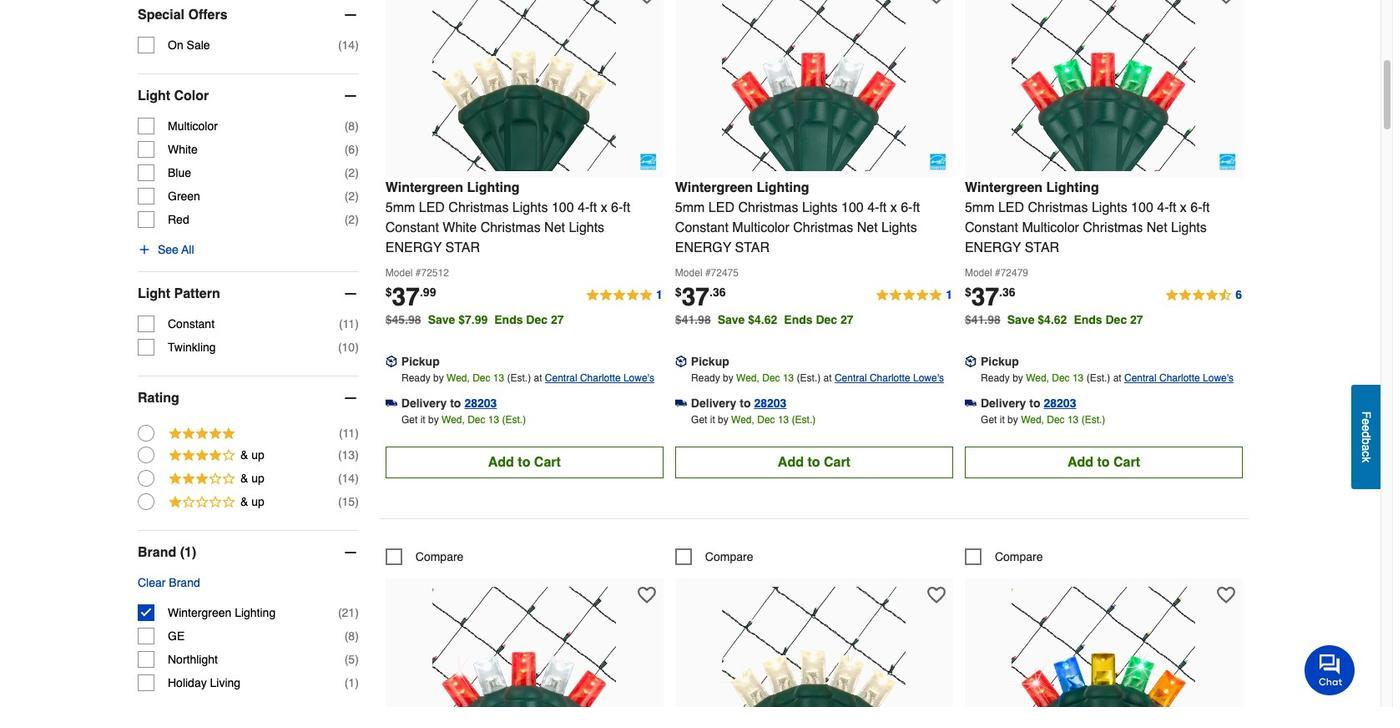 Task type: describe. For each thing, give the bounding box(es) containing it.
( for on sale
[[338, 38, 342, 52]]

k
[[1360, 457, 1374, 463]]

at for third central charlotte lowe's button
[[1114, 372, 1122, 384]]

12 ) from the top
[[355, 495, 359, 508]]

1 for $ 37 .36
[[946, 288, 953, 301]]

3 central charlotte lowe's button from the left
[[1125, 370, 1234, 386]]

$41.98 save $4.62 ends dec 27 for 6
[[965, 313, 1144, 326]]

star for 72475
[[735, 240, 770, 255]]

3 delivery from the left
[[981, 396, 1027, 410]]

$4.62 for 1
[[749, 313, 778, 326]]

ready by wed, dec 13 (est.) at central charlotte lowe's for third central charlotte lowe's button
[[981, 372, 1234, 384]]

f e e d b a c k button
[[1352, 385, 1381, 490]]

# for 72512
[[416, 267, 421, 279]]

5 ft from the left
[[1170, 200, 1177, 215]]

actual price $37.36 element for 1
[[676, 282, 726, 311]]

pattern
[[174, 286, 220, 301]]

6 inside 4.5 stars image
[[1236, 288, 1243, 301]]

light color button
[[138, 74, 359, 118]]

) for northlight
[[355, 653, 359, 666]]

b
[[1360, 438, 1374, 445]]

minus image for light pattern
[[342, 285, 359, 302]]

3 cart from the left
[[1114, 455, 1141, 470]]

light pattern
[[138, 286, 220, 301]]

c
[[1360, 451, 1374, 457]]

( 21 )
[[338, 606, 359, 620]]

brand (1)
[[138, 545, 196, 560]]

( 2 ) for blue
[[345, 166, 359, 179]]

2 e from the top
[[1360, 425, 1374, 432]]

ge
[[168, 630, 185, 643]]

lighting for 72512
[[467, 180, 520, 195]]

3 add to cart button from the left
[[965, 446, 1244, 478]]

& for ( 15 )
[[241, 495, 248, 508]]

100 for model # 72512
[[552, 200, 574, 215]]

1 37 from the left
[[392, 282, 420, 311]]

3 minus image from the top
[[342, 544, 359, 561]]

( 11 ) for light pattern
[[339, 317, 359, 331]]

72479
[[1001, 267, 1029, 279]]

led for 72475
[[709, 200, 735, 215]]

$ for actual price $37.99 element
[[386, 285, 392, 299]]

28203 for second central charlotte lowe's button from the right 28203 button
[[755, 396, 787, 410]]

1 delivery from the left
[[402, 396, 447, 410]]

27 for "was price $45.98" element
[[551, 313, 564, 326]]

5 stars image for $ 37 .36
[[875, 285, 954, 305]]

ready by wed, dec 13 (est.) at central charlotte lowe's for 1st central charlotte lowe's button from left
[[402, 372, 655, 384]]

special offers button
[[138, 0, 359, 37]]

delivery to 28203 for third central charlotte lowe's button
[[981, 396, 1077, 410]]

clear brand button
[[138, 574, 200, 591]]

9 ) from the top
[[355, 427, 359, 440]]

clear
[[138, 576, 166, 589]]

10 ) from the top
[[355, 448, 359, 462]]

get for pickup icon for 28203 button corresponding to third central charlotte lowe's button
[[981, 414, 998, 426]]

it for 28203 button corresponding to third central charlotte lowe's button
[[1000, 414, 1005, 426]]

0 horizontal spatial 5 stars image
[[168, 425, 236, 444]]

( 8 ) for multicolor
[[345, 119, 359, 133]]

led for 72512
[[419, 200, 445, 215]]

1 ( 14 ) from the top
[[338, 38, 359, 52]]

wintergreen lighting 5mm led christmas lights 100 4-ft x 6-ft constant white christmas net lights energy star
[[386, 180, 631, 255]]

) for red
[[355, 213, 359, 226]]

1 button for $ 37 .36
[[875, 285, 954, 305]]

wintergreen for 72475
[[676, 180, 753, 195]]

f e e d b a c k
[[1360, 412, 1374, 463]]

15
[[342, 495, 355, 508]]

0 horizontal spatial white
[[168, 143, 198, 156]]

f
[[1360, 412, 1374, 419]]

ends for was price $41.98 element related to 6
[[1074, 313, 1103, 326]]

1 horizontal spatial heart outline image
[[1217, 0, 1236, 5]]

( 2 ) for red
[[345, 213, 359, 226]]

2 energy star qualified image from the left
[[930, 153, 947, 170]]

see
[[158, 243, 179, 256]]

model # 72512
[[386, 267, 449, 279]]

holiday living
[[168, 676, 241, 690]]

6- for 72512
[[611, 200, 623, 215]]

living
[[210, 676, 241, 690]]

charlotte for third central charlotte lowe's button
[[1160, 372, 1201, 384]]

sale
[[187, 38, 210, 52]]

truck filled image for pickup icon associated with 28203 button related to 1st central charlotte lowe's button from left
[[386, 397, 397, 409]]

( 10 )
[[338, 341, 359, 354]]

was price $41.98 element for 6
[[965, 309, 1008, 326]]

1 button for $ 37 .99
[[585, 285, 664, 305]]

2 delivery from the left
[[691, 396, 737, 410]]

8 for multicolor
[[349, 119, 355, 133]]

actual price $37.36 element for 6
[[965, 282, 1016, 311]]

4 ft from the left
[[913, 200, 921, 215]]

2 add from the left
[[778, 455, 804, 470]]

1 wintergreen lighting5mm led christmas lights 100 4-ft x 6-ft constant multicolor christmas net lights energy star element from the left
[[676, 0, 954, 178]]

2 ( 14 ) from the top
[[338, 472, 359, 485]]

5006194177 element
[[676, 548, 754, 565]]

ready by wed, dec 13 (est.) at central charlotte lowe's for second central charlotte lowe's button from the right
[[692, 372, 944, 384]]

d
[[1360, 432, 1374, 438]]

100 for model # 72475
[[842, 200, 864, 215]]

.99
[[420, 285, 436, 299]]

0 vertical spatial brand
[[138, 545, 176, 560]]

3 add from the left
[[1068, 455, 1094, 470]]

$41.98 save $4.62 ends dec 27 for 1
[[676, 313, 854, 326]]

model # 72475
[[676, 267, 739, 279]]

constant for 72479
[[965, 220, 1019, 235]]

100 for model # 72479
[[1132, 200, 1154, 215]]

wintergreen lighting 5mm led christmas lights 100 4-ft x 6-ft constant white christmas net lights energy star image
[[433, 0, 617, 171]]

twinkling
[[168, 341, 216, 354]]

delivery to 28203 for 1st central charlotte lowe's button from left
[[402, 396, 497, 410]]

4.5 stars image
[[1165, 285, 1244, 305]]

72475
[[711, 267, 739, 279]]

lighting for 72479
[[1047, 180, 1100, 195]]

compare for the 5006194177 element
[[706, 550, 754, 563]]

5006194013 element
[[386, 548, 464, 565]]

wintergreen lighting 5mm led christmas lights 100 4-ft x 6-ft twinkling multicolor christmas net lights energy star image
[[433, 587, 617, 707]]

was price $41.98 element for 1
[[676, 309, 718, 326]]

4- for model # 72512
[[578, 200, 590, 215]]

0 horizontal spatial 6
[[349, 143, 355, 156]]

( 1 )
[[345, 676, 359, 690]]

special
[[138, 7, 185, 22]]

1 14 from the top
[[342, 38, 355, 52]]

rating
[[138, 391, 179, 406]]

energy star qualified image inside wintergreen lighting5mm led christmas lights 100 4-ft x 6-ft constant white christmas net lights energy star element
[[640, 153, 657, 170]]

5mm for model # 72475
[[676, 200, 705, 215]]

charlotte for 1st central charlotte lowe's button from left
[[580, 372, 621, 384]]

5
[[349, 653, 355, 666]]

$ for the actual price $37.36 element for 6
[[965, 285, 972, 299]]

72512
[[421, 267, 449, 279]]

1 add to cart button from the left
[[386, 446, 664, 478]]

at for second central charlotte lowe's button from the right
[[824, 372, 832, 384]]

21
[[342, 606, 355, 620]]

( 13 )
[[338, 448, 359, 462]]

up for ( 14 )
[[252, 472, 265, 485]]

) for wintergreen lighting
[[355, 606, 359, 620]]

$7.99
[[459, 313, 488, 326]]

& up for ( 14 )
[[241, 472, 265, 485]]

add to cart for third the add to cart button from the left
[[1068, 455, 1141, 470]]

pickup for pickup image
[[691, 355, 730, 368]]

clear brand
[[138, 576, 200, 589]]

2 wintergreen lighting5mm led christmas lights 100 4-ft x 6-ft constant multicolor christmas net lights energy star element from the left
[[965, 0, 1244, 178]]

2 cart from the left
[[824, 455, 851, 470]]

pickup image for 28203 button corresponding to third central charlotte lowe's button
[[965, 356, 977, 367]]

central for third central charlotte lowe's button
[[1125, 372, 1157, 384]]

$ for 1 the actual price $37.36 element
[[676, 285, 682, 299]]

get for pickup icon associated with 28203 button related to 1st central charlotte lowe's button from left
[[402, 414, 418, 426]]

it for 28203 button related to 1st central charlotte lowe's button from left
[[421, 414, 426, 426]]

offers
[[188, 7, 228, 22]]

constant for 72475
[[676, 220, 729, 235]]

pickup image for 28203 button related to 1st central charlotte lowe's button from left
[[386, 356, 397, 367]]

0 horizontal spatial heart outline image
[[638, 586, 656, 604]]

compare for 5006194013 element
[[416, 550, 464, 563]]

1 central charlotte lowe's button from the left
[[545, 370, 655, 386]]

holiday
[[168, 676, 207, 690]]

ready for pickup icon associated with 28203 button related to 1st central charlotte lowe's button from left
[[402, 372, 431, 384]]

( 6 )
[[345, 143, 359, 156]]

(1)
[[180, 545, 196, 560]]

multicolor for model # 72479
[[1023, 220, 1080, 235]]

light color
[[138, 88, 209, 103]]

all
[[182, 243, 194, 256]]

see all
[[158, 243, 194, 256]]

11 ) from the top
[[355, 472, 359, 485]]

truck filled image
[[965, 397, 977, 409]]

1 e from the top
[[1360, 419, 1374, 425]]

constant up twinkling
[[168, 317, 215, 331]]

6 button
[[1165, 285, 1244, 305]]

wintergreen for 72512
[[386, 180, 463, 195]]

2 ft from the left
[[623, 200, 631, 215]]

( for blue
[[345, 166, 349, 179]]

5006194183 element
[[965, 548, 1044, 565]]

2 for blue
[[349, 166, 355, 179]]

plus image
[[138, 243, 151, 256]]

get it by wed, dec 13 (est.) for second central charlotte lowe's button from the right 28203 button
[[692, 414, 816, 426]]

2 37 from the left
[[682, 282, 710, 311]]

ends dec 27 element for 5 stars image related to $ 37 .36
[[784, 313, 861, 326]]

central for second central charlotte lowe's button from the right
[[835, 372, 867, 384]]

2 add to cart button from the left
[[676, 446, 954, 478]]

& for ( 13 )
[[241, 448, 248, 462]]

white inside wintergreen lighting 5mm led christmas lights 100 4-ft x 6-ft constant white christmas net lights energy star
[[443, 220, 477, 235]]

3 energy star qualified image from the left
[[1220, 153, 1237, 170]]

green
[[168, 189, 200, 203]]

# for 72475
[[706, 267, 711, 279]]



Task type: vqa. For each thing, say whether or not it's contained in the screenshot.


Task type: locate. For each thing, give the bounding box(es) containing it.
1 savings save $4.62 element from the left
[[718, 313, 861, 326]]

minus image up ( 6 )
[[342, 88, 359, 104]]

11 for rating
[[343, 427, 355, 440]]

5mm inside wintergreen lighting 5mm led christmas lights 100 4-ft x 6-ft constant white christmas net lights energy star
[[386, 200, 415, 215]]

0 horizontal spatial model
[[386, 267, 413, 279]]

star up 72512
[[446, 240, 480, 255]]

pickup image
[[386, 356, 397, 367], [965, 356, 977, 367]]

3 ft from the left
[[880, 200, 887, 215]]

1 100 from the left
[[552, 200, 574, 215]]

5 ) from the top
[[355, 189, 359, 203]]

.36 for 6
[[1000, 285, 1016, 299]]

100
[[552, 200, 574, 215], [842, 200, 864, 215], [1132, 200, 1154, 215]]

2 horizontal spatial central charlotte lowe's button
[[1125, 370, 1234, 386]]

( for holiday living
[[345, 676, 349, 690]]

3 5mm from the left
[[965, 200, 995, 215]]

$ up "was price $45.98" element
[[386, 285, 392, 299]]

1 energy star qualified image from the left
[[640, 153, 657, 170]]

actual price $37.36 element down model # 72479
[[965, 282, 1016, 311]]

11 up ( 13 )
[[343, 427, 355, 440]]

4-
[[578, 200, 590, 215], [868, 200, 880, 215], [1158, 200, 1170, 215]]

) for blue
[[355, 166, 359, 179]]

1 truck filled image from the left
[[386, 397, 397, 409]]

.36 for 1
[[710, 285, 726, 299]]

white up 72512
[[443, 220, 477, 235]]

2 $ from the left
[[676, 285, 682, 299]]

2 horizontal spatial net
[[1147, 220, 1168, 235]]

5 stars image for $ 37 .99
[[585, 285, 664, 305]]

.36 down the 72475
[[710, 285, 726, 299]]

1 for $ 37 .99
[[656, 288, 663, 301]]

0 horizontal spatial delivery to 28203
[[402, 396, 497, 410]]

red
[[168, 213, 189, 226]]

1 x from the left
[[601, 200, 608, 215]]

multicolor for model # 72475
[[733, 220, 790, 235]]

chat invite button image
[[1305, 645, 1356, 696]]

wintergreen lighting5mm led christmas lights 100 4-ft x 6-ft constant multicolor christmas net lights energy star element
[[676, 0, 954, 178], [965, 0, 1244, 178]]

2 actual price $37.36 element from the left
[[965, 282, 1016, 311]]

2 horizontal spatial #
[[995, 267, 1001, 279]]

wintergreen lighting 5mm led christmas lights 100 4-ft x 6-ft constant multicolor christmas net lights energy star
[[676, 180, 921, 255], [965, 180, 1210, 255]]

0 horizontal spatial multicolor
[[168, 119, 218, 133]]

0 horizontal spatial 37
[[392, 282, 420, 311]]

star up the 72475
[[735, 240, 770, 255]]

1 vertical spatial & up
[[241, 472, 265, 485]]

lights
[[513, 200, 548, 215], [802, 200, 838, 215], [1092, 200, 1128, 215], [569, 220, 605, 235], [882, 220, 918, 235], [1172, 220, 1207, 235]]

2 horizontal spatial pickup
[[981, 355, 1020, 368]]

2 horizontal spatial it
[[1000, 414, 1005, 426]]

1 vertical spatial ( 14 )
[[338, 472, 359, 485]]

minus image inside light pattern button
[[342, 285, 359, 302]]

0 horizontal spatial pickup image
[[386, 356, 397, 367]]

28203 for 28203 button related to 1st central charlotte lowe's button from left
[[465, 396, 497, 410]]

$45.98
[[386, 313, 421, 326]]

0 vertical spatial 14
[[342, 38, 355, 52]]

save for was price $41.98 element corresponding to 1
[[718, 313, 745, 326]]

14 ) from the top
[[355, 630, 359, 643]]

1 button
[[585, 285, 664, 305], [875, 285, 954, 305]]

(est.)
[[507, 372, 531, 384], [797, 372, 821, 384], [1087, 372, 1111, 384], [502, 414, 526, 426], [792, 414, 816, 426], [1082, 414, 1106, 426]]

1 horizontal spatial was price $41.98 element
[[965, 309, 1008, 326]]

savings save $4.62 element down 72479
[[1008, 313, 1151, 326]]

$ 37 .36 for 6
[[965, 282, 1016, 311]]

2 horizontal spatial add to cart button
[[965, 446, 1244, 478]]

led up 72512
[[419, 200, 445, 215]]

light left color on the left top of the page
[[138, 88, 170, 103]]

5 stars image
[[585, 285, 664, 305], [875, 285, 954, 305], [168, 425, 236, 444]]

1 # from the left
[[416, 267, 421, 279]]

3 6- from the left
[[1191, 200, 1203, 215]]

13 ) from the top
[[355, 606, 359, 620]]

blue
[[168, 166, 191, 179]]

minus image up ( 10 )
[[342, 285, 359, 302]]

0 horizontal spatial wintergreen lighting 5mm led christmas lights 100 4-ft x 6-ft constant multicolor christmas net lights energy star image
[[723, 0, 906, 171]]

2 horizontal spatial 5 stars image
[[875, 285, 954, 305]]

model up '$ 37 .99' on the left top of page
[[386, 267, 413, 279]]

1 up from the top
[[252, 448, 265, 462]]

was price $41.98 element down model # 72479
[[965, 309, 1008, 326]]

special offers
[[138, 7, 228, 22]]

minus image inside the light color button
[[342, 88, 359, 104]]

wintergreen inside wintergreen lighting 5mm led christmas lights 100 4-ft x 6-ft constant white christmas net lights energy star
[[386, 180, 463, 195]]

0 horizontal spatial truck filled image
[[386, 397, 397, 409]]

2 horizontal spatial multicolor
[[1023, 220, 1080, 235]]

wintergreen lighting 5mm led christmas lights 100 4-ft x 6-ft constant multicolor christmas net lights energy star image
[[723, 0, 906, 171], [1013, 0, 1196, 171]]

0 horizontal spatial compare
[[416, 550, 464, 563]]

0 horizontal spatial 100
[[552, 200, 574, 215]]

savings save $7.99 element
[[428, 313, 571, 326]]

2 light from the top
[[138, 286, 170, 301]]

0 horizontal spatial add to cart button
[[386, 446, 664, 478]]

( for northlight
[[345, 653, 349, 666]]

0 vertical spatial white
[[168, 143, 198, 156]]

2 8 from the top
[[349, 630, 355, 643]]

$4.62 for 6
[[1038, 313, 1068, 326]]

savings save $4.62 element for 6
[[1008, 313, 1151, 326]]

5mm for model # 72479
[[965, 200, 995, 215]]

3 charlotte from the left
[[1160, 372, 1201, 384]]

27
[[551, 313, 564, 326], [841, 313, 854, 326], [1131, 313, 1144, 326]]

dec
[[526, 313, 548, 326], [816, 313, 838, 326], [1106, 313, 1128, 326], [473, 372, 491, 384], [763, 372, 780, 384], [1052, 372, 1070, 384], [468, 414, 486, 426], [758, 414, 775, 426], [1047, 414, 1065, 426]]

6- for 72475
[[901, 200, 913, 215]]

2 horizontal spatial add
[[1068, 455, 1094, 470]]

rating button
[[138, 377, 359, 420]]

pickup image down $45.98
[[386, 356, 397, 367]]

2 minus image from the top
[[342, 390, 359, 407]]

actual price $37.99 element
[[386, 282, 436, 311]]

truck filled image
[[386, 397, 397, 409], [676, 397, 687, 409]]

3 energy from the left
[[965, 240, 1022, 255]]

up right 3 stars image
[[252, 472, 265, 485]]

to
[[450, 396, 461, 410], [740, 396, 751, 410], [1030, 396, 1041, 410], [518, 455, 531, 470], [808, 455, 821, 470], [1098, 455, 1110, 470]]

1 vertical spatial minus image
[[342, 390, 359, 407]]

1 horizontal spatial 4-
[[868, 200, 880, 215]]

star up 72479
[[1025, 240, 1060, 255]]

2 28203 from the left
[[755, 396, 787, 410]]

white
[[168, 143, 198, 156], [443, 220, 477, 235]]

1 pickup image from the left
[[386, 356, 397, 367]]

( 8 ) up ( 6 )
[[345, 119, 359, 133]]

pickup for pickup icon for 28203 button corresponding to third central charlotte lowe's button
[[981, 355, 1020, 368]]

$41.98 save $4.62 ends dec 27
[[676, 313, 854, 326], [965, 313, 1144, 326]]

$ 37 .36 down model # 72479
[[965, 282, 1016, 311]]

28203 button for second central charlotte lowe's button from the right
[[755, 395, 787, 411]]

1 horizontal spatial get
[[692, 414, 708, 426]]

3 delivery to 28203 from the left
[[981, 396, 1077, 410]]

( 2 ) for green
[[345, 189, 359, 203]]

add
[[488, 455, 514, 470], [778, 455, 804, 470], [1068, 455, 1094, 470]]

37 down model # 72479
[[972, 282, 1000, 311]]

charlotte
[[580, 372, 621, 384], [870, 372, 911, 384], [1160, 372, 1201, 384]]

constant up model # 72479
[[965, 220, 1019, 235]]

1 horizontal spatial savings save $4.62 element
[[1008, 313, 1151, 326]]

e up "d"
[[1360, 419, 1374, 425]]

.36 down 72479
[[1000, 285, 1016, 299]]

wed,
[[447, 372, 470, 384], [737, 372, 760, 384], [1026, 372, 1050, 384], [442, 414, 465, 426], [732, 414, 755, 426], [1021, 414, 1045, 426]]

0 vertical spatial up
[[252, 448, 265, 462]]

1 model from the left
[[386, 267, 413, 279]]

model for model # 72512
[[386, 267, 413, 279]]

37
[[392, 282, 420, 311], [682, 282, 710, 311], [972, 282, 1000, 311]]

1 $41.98 save $4.62 ends dec 27 from the left
[[676, 313, 854, 326]]

6 ft from the left
[[1203, 200, 1210, 215]]

1 horizontal spatial 6-
[[901, 200, 913, 215]]

1 ends from the left
[[495, 313, 523, 326]]

16 ) from the top
[[355, 676, 359, 690]]

.36
[[710, 285, 726, 299], [1000, 285, 1016, 299]]

compare inside the 5006194177 element
[[706, 550, 754, 563]]

( 11 ) up ( 13 )
[[339, 427, 359, 440]]

6-
[[611, 200, 623, 215], [901, 200, 913, 215], [1191, 200, 1203, 215]]

1 add from the left
[[488, 455, 514, 470]]

1 star image
[[168, 493, 236, 513]]

multicolor up the 72475
[[733, 220, 790, 235]]

star
[[446, 240, 480, 255], [735, 240, 770, 255], [1025, 240, 1060, 255]]

( 15 )
[[338, 495, 359, 508]]

1 horizontal spatial star
[[735, 240, 770, 255]]

2 central charlotte lowe's button from the left
[[835, 370, 944, 386]]

model for model # 72475
[[676, 267, 703, 279]]

1 $41.98 from the left
[[676, 313, 711, 326]]

) for constant
[[355, 317, 359, 331]]

( for constant
[[339, 317, 343, 331]]

wintergreen lighting 5mm led christmas lights 100 4-ft x 6-ft constant multicolor christmas net lights energy star for 72479
[[965, 180, 1210, 255]]

led inside wintergreen lighting 5mm led christmas lights 100 4-ft x 6-ft constant white christmas net lights energy star
[[419, 200, 445, 215]]

0 vertical spatial 2
[[349, 166, 355, 179]]

x for 72479
[[1181, 200, 1187, 215]]

0 horizontal spatial net
[[545, 220, 565, 235]]

4- inside wintergreen lighting 5mm led christmas lights 100 4-ft x 6-ft constant white christmas net lights energy star
[[578, 200, 590, 215]]

wintergreen lighting 5mm led christmas lights 100 4-ft x 6-ft constant multicolor christmas net lights energy star image for third energy star qualified image
[[1013, 0, 1196, 171]]

multicolor up 72479
[[1023, 220, 1080, 235]]

1 vertical spatial ( 2 )
[[345, 189, 359, 203]]

0 horizontal spatial $
[[386, 285, 392, 299]]

light for light color
[[138, 88, 170, 103]]

$41.98 save $4.62 ends dec 27 down 72479
[[965, 313, 1144, 326]]

) for ge
[[355, 630, 359, 643]]

2 horizontal spatial get it by wed, dec 13 (est.)
[[981, 414, 1106, 426]]

1 horizontal spatial $41.98 save $4.62 ends dec 27
[[965, 313, 1144, 326]]

on sale
[[168, 38, 210, 52]]

0 horizontal spatial $ 37 .36
[[676, 282, 726, 311]]

& up right 1 star image
[[241, 495, 265, 508]]

2 horizontal spatial lowe's
[[1203, 372, 1234, 384]]

2 .36 from the left
[[1000, 285, 1016, 299]]

0 vertical spatial ( 14 )
[[338, 38, 359, 52]]

$41.98 for 6
[[965, 313, 1001, 326]]

2 horizontal spatial energy star qualified image
[[1220, 153, 1237, 170]]

14 inside option group
[[342, 472, 355, 485]]

lighting
[[467, 180, 520, 195], [757, 180, 810, 195], [1047, 180, 1100, 195], [235, 606, 276, 620]]

1 horizontal spatial white
[[443, 220, 477, 235]]

0 horizontal spatial .36
[[710, 285, 726, 299]]

1 2 from the top
[[349, 166, 355, 179]]

$41.98 up pickup image
[[676, 313, 711, 326]]

1 ( 2 ) from the top
[[345, 166, 359, 179]]

light pattern button
[[138, 272, 359, 316]]

1 horizontal spatial wintergreen lighting 5mm led christmas lights 100 4-ft x 6-ft constant multicolor christmas net lights energy star image
[[1013, 0, 1196, 171]]

1 was price $41.98 element from the left
[[676, 309, 718, 326]]

net for model # 72512
[[545, 220, 565, 235]]

constant up model # 72475 on the top of page
[[676, 220, 729, 235]]

option group containing (
[[138, 423, 359, 513]]

wintergreen lighting softtwinkle 70 4-ft x 6-ft twinkling white christmas net lights image
[[723, 587, 906, 707]]

it for second central charlotte lowe's button from the right 28203 button
[[710, 414, 715, 426]]

3 stars image
[[168, 470, 236, 489]]

4- for model # 72475
[[868, 200, 880, 215]]

lighting inside wintergreen lighting 5mm led christmas lights 100 4-ft x 6-ft constant white christmas net lights energy star
[[467, 180, 520, 195]]

1 it from the left
[[421, 414, 426, 426]]

1 horizontal spatial ends dec 27 element
[[784, 313, 861, 326]]

net inside wintergreen lighting 5mm led christmas lights 100 4-ft x 6-ft constant white christmas net lights energy star
[[545, 220, 565, 235]]

& right the 4 stars image
[[241, 448, 248, 462]]

model for model # 72479
[[965, 267, 993, 279]]

model # 72479
[[965, 267, 1029, 279]]

2 delivery to 28203 from the left
[[691, 396, 787, 410]]

2 horizontal spatial central
[[1125, 372, 1157, 384]]

1 28203 button from the left
[[465, 395, 497, 411]]

1 horizontal spatial 5 stars image
[[585, 285, 664, 305]]

ready for pickup image
[[692, 372, 720, 384]]

& right 3 stars image
[[241, 472, 248, 485]]

0 horizontal spatial x
[[601, 200, 608, 215]]

it
[[421, 414, 426, 426], [710, 414, 715, 426], [1000, 414, 1005, 426]]

1 horizontal spatial net
[[857, 220, 878, 235]]

get
[[402, 414, 418, 426], [692, 414, 708, 426], [981, 414, 998, 426]]

net for model # 72479
[[1147, 220, 1168, 235]]

up right the 4 stars image
[[252, 448, 265, 462]]

heart outline image
[[638, 0, 656, 5], [928, 0, 946, 5], [928, 586, 946, 604], [1217, 586, 1236, 604]]

5mm up model # 72479
[[965, 200, 995, 215]]

8 up ( 6 )
[[349, 119, 355, 133]]

savings save $4.62 element
[[718, 313, 861, 326], [1008, 313, 1151, 326]]

& for ( 14 )
[[241, 472, 248, 485]]

savings save $4.62 element for 1
[[718, 313, 861, 326]]

1 4- from the left
[[578, 200, 590, 215]]

28203 button for 1st central charlotte lowe's button from left
[[465, 395, 497, 411]]

6
[[349, 143, 355, 156], [1236, 288, 1243, 301]]

0 horizontal spatial it
[[421, 414, 426, 426]]

wintergreen lighting 5mm led christmas lights 100 4-ft x 6-ft constant multicolor christmas net lights energy star image for second energy star qualified image from right
[[723, 0, 906, 171]]

0 horizontal spatial ends dec 27 element
[[495, 313, 571, 326]]

x inside wintergreen lighting 5mm led christmas lights 100 4-ft x 6-ft constant white christmas net lights energy star
[[601, 200, 608, 215]]

ready
[[402, 372, 431, 384], [692, 372, 720, 384], [981, 372, 1010, 384]]

0 vertical spatial minus image
[[342, 88, 359, 104]]

minus image
[[342, 88, 359, 104], [342, 285, 359, 302]]

27 for was price $41.98 element related to 6
[[1131, 313, 1144, 326]]

2 horizontal spatial cart
[[1114, 455, 1141, 470]]

( 8 ) up "( 5 )"
[[345, 630, 359, 643]]

brand up clear
[[138, 545, 176, 560]]

minus image inside special offers button
[[342, 7, 359, 23]]

2 at from the left
[[824, 372, 832, 384]]

8 up "( 5 )"
[[349, 630, 355, 643]]

3 up from the top
[[252, 495, 265, 508]]

save down the 72475
[[718, 313, 745, 326]]

compare
[[416, 550, 464, 563], [706, 550, 754, 563], [995, 550, 1044, 563]]

on
[[168, 38, 183, 52]]

1 cart from the left
[[534, 455, 561, 470]]

ready for pickup icon for 28203 button corresponding to third central charlotte lowe's button
[[981, 372, 1010, 384]]

1 ft from the left
[[590, 200, 597, 215]]

save
[[428, 313, 455, 326], [718, 313, 745, 326], [1008, 313, 1035, 326]]

compare inside 5006194013 element
[[416, 550, 464, 563]]

lighting for 72475
[[757, 180, 810, 195]]

savings save $4.62 element down the 72475
[[718, 313, 861, 326]]

minus image
[[342, 7, 359, 23], [342, 390, 359, 407], [342, 544, 359, 561]]

1 horizontal spatial 5mm
[[676, 200, 705, 215]]

&
[[241, 448, 248, 462], [241, 472, 248, 485], [241, 495, 248, 508]]

wintergreen for 72479
[[965, 180, 1043, 195]]

truck filled image for pickup image
[[676, 397, 687, 409]]

& up right 3 stars image
[[241, 472, 265, 485]]

light left pattern
[[138, 286, 170, 301]]

3 28203 from the left
[[1044, 396, 1077, 410]]

1 vertical spatial &
[[241, 472, 248, 485]]

ends dec 27 element
[[495, 313, 571, 326], [784, 313, 861, 326], [1074, 313, 1151, 326]]

3 pickup from the left
[[981, 355, 1020, 368]]

100 inside wintergreen lighting 5mm led christmas lights 100 4-ft x 6-ft constant white christmas net lights energy star
[[552, 200, 574, 215]]

light for light pattern
[[138, 286, 170, 301]]

( 14 )
[[338, 38, 359, 52], [338, 472, 359, 485]]

( 11 ) for rating
[[339, 427, 359, 440]]

11 up '10'
[[343, 317, 355, 331]]

3 compare from the left
[[995, 550, 1044, 563]]

28203 button
[[465, 395, 497, 411], [755, 395, 787, 411], [1044, 395, 1077, 411]]

x for 72475
[[891, 200, 898, 215]]

wintergreen lighting5mm led christmas lights 100 4-ft x 6-ft constant white christmas net lights energy star element
[[386, 0, 664, 178]]

delivery to 28203 for second central charlotte lowe's button from the right
[[691, 396, 787, 410]]

$41.98 save $4.62 ends dec 27 down the 72475
[[676, 313, 854, 326]]

2 $41.98 from the left
[[965, 313, 1001, 326]]

( 11 ) up '10'
[[339, 317, 359, 331]]

3 27 from the left
[[1131, 313, 1144, 326]]

1 11 from the top
[[343, 317, 355, 331]]

add to cart for second the add to cart button from right
[[778, 455, 851, 470]]

energy for 72479
[[965, 240, 1022, 255]]

1 horizontal spatial pickup
[[691, 355, 730, 368]]

1 horizontal spatial central
[[835, 372, 867, 384]]

4- for model # 72479
[[1158, 200, 1170, 215]]

2 it from the left
[[710, 414, 715, 426]]

brand down (1)
[[169, 576, 200, 589]]

x
[[601, 200, 608, 215], [891, 200, 898, 215], [1181, 200, 1187, 215]]

2 vertical spatial & up
[[241, 495, 265, 508]]

e up the b
[[1360, 425, 1374, 432]]

5mm for model # 72512
[[386, 200, 415, 215]]

was price $41.98 element down model # 72475 on the top of page
[[676, 309, 718, 326]]

multicolor
[[168, 119, 218, 133], [733, 220, 790, 235], [1023, 220, 1080, 235]]

1 ready from the left
[[402, 372, 431, 384]]

compare for 5006194183 element
[[995, 550, 1044, 563]]

1 ) from the top
[[355, 38, 359, 52]]

5mm up model # 72512
[[386, 200, 415, 215]]

3 4- from the left
[[1158, 200, 1170, 215]]

energy for 72512
[[386, 240, 442, 255]]

color
[[174, 88, 209, 103]]

5mm up model # 72475 on the top of page
[[676, 200, 705, 215]]

was price $45.98 element
[[386, 309, 428, 326]]

3 at from the left
[[1114, 372, 1122, 384]]

save down .99
[[428, 313, 455, 326]]

light
[[138, 88, 170, 103], [138, 286, 170, 301]]

2 horizontal spatial 6-
[[1191, 200, 1203, 215]]

led up the 72475
[[709, 200, 735, 215]]

3 it from the left
[[1000, 414, 1005, 426]]

( for wintergreen lighting
[[338, 606, 342, 620]]

11
[[343, 317, 355, 331], [343, 427, 355, 440]]

6 ) from the top
[[355, 213, 359, 226]]

2 vertical spatial ( 2 )
[[345, 213, 359, 226]]

1 horizontal spatial cart
[[824, 455, 851, 470]]

2
[[349, 166, 355, 179], [349, 189, 355, 203], [349, 213, 355, 226]]

2 6- from the left
[[901, 200, 913, 215]]

white up blue
[[168, 143, 198, 156]]

add to cart button
[[386, 446, 664, 478], [676, 446, 954, 478], [965, 446, 1244, 478]]

actual price $37.36 element
[[676, 282, 726, 311], [965, 282, 1016, 311]]

1 horizontal spatial 28203
[[755, 396, 787, 410]]

$41.98 down model # 72479
[[965, 313, 1001, 326]]

11 for light pattern
[[343, 317, 355, 331]]

0 horizontal spatial was price $41.98 element
[[676, 309, 718, 326]]

2 horizontal spatial save
[[1008, 313, 1035, 326]]

compare inside 5006194183 element
[[995, 550, 1044, 563]]

2 horizontal spatial add to cart
[[1068, 455, 1141, 470]]

multicolor down color on the left top of the page
[[168, 119, 218, 133]]

37 up $45.98
[[392, 282, 420, 311]]

2 savings save $4.62 element from the left
[[1008, 313, 1151, 326]]

2 ends dec 27 element from the left
[[784, 313, 861, 326]]

brand inside button
[[169, 576, 200, 589]]

led up 72479
[[999, 200, 1025, 215]]

2 & up from the top
[[241, 472, 265, 485]]

1 vertical spatial minus image
[[342, 285, 359, 302]]

$ 37 .36
[[676, 282, 726, 311], [965, 282, 1016, 311]]

lowe's
[[624, 372, 655, 384], [914, 372, 944, 384], [1203, 372, 1234, 384]]

1 horizontal spatial multicolor
[[733, 220, 790, 235]]

x for 72512
[[601, 200, 608, 215]]

1 6- from the left
[[611, 200, 623, 215]]

1 energy from the left
[[386, 240, 442, 255]]

ready by wed, dec 13 (est.) at central charlotte lowe's
[[402, 372, 655, 384], [692, 372, 944, 384], [981, 372, 1234, 384]]

add to cart for first the add to cart button
[[488, 455, 561, 470]]

$
[[386, 285, 392, 299], [676, 285, 682, 299], [965, 285, 972, 299]]

2 wintergreen lighting 5mm led christmas lights 100 4-ft x 6-ft constant multicolor christmas net lights energy star image from the left
[[1013, 0, 1196, 171]]

4 stars image
[[168, 447, 236, 466]]

a
[[1360, 445, 1374, 451]]

lowe's for third central charlotte lowe's button
[[1203, 372, 1234, 384]]

( 8 ) for ge
[[345, 630, 359, 643]]

at
[[534, 372, 542, 384], [824, 372, 832, 384], [1114, 372, 1122, 384]]

) for twinkling
[[355, 341, 359, 354]]

2 horizontal spatial ends
[[1074, 313, 1103, 326]]

2 horizontal spatial 37
[[972, 282, 1000, 311]]

2 horizontal spatial $
[[965, 285, 972, 299]]

up for ( 13 )
[[252, 448, 265, 462]]

minus image for rating
[[342, 390, 359, 407]]

1 ends dec 27 element from the left
[[495, 313, 571, 326]]

1 horizontal spatial delivery to 28203
[[691, 396, 787, 410]]

northlight
[[168, 653, 218, 666]]

pickup image
[[676, 356, 687, 367]]

model left 72479
[[965, 267, 993, 279]]

$ inside '$ 37 .99'
[[386, 285, 392, 299]]

brand
[[138, 545, 176, 560], [169, 576, 200, 589]]

0 horizontal spatial 1
[[349, 676, 355, 690]]

was price $41.98 element
[[676, 309, 718, 326], [965, 309, 1008, 326]]

0 horizontal spatial wintergreen lighting5mm led christmas lights 100 4-ft x 6-ft constant multicolor christmas net lights energy star element
[[676, 0, 954, 178]]

& up right the 4 stars image
[[241, 448, 265, 462]]

led
[[419, 200, 445, 215], [709, 200, 735, 215], [999, 200, 1025, 215]]

ends dec 27 element for 4.5 stars image at top
[[1074, 313, 1151, 326]]

3 ( 2 ) from the top
[[345, 213, 359, 226]]

star inside wintergreen lighting 5mm led christmas lights 100 4-ft x 6-ft constant white christmas net lights energy star
[[446, 240, 480, 255]]

3 ends from the left
[[1074, 313, 1103, 326]]

energy up model # 72512
[[386, 240, 442, 255]]

$ 37 .36 down model # 72475 on the top of page
[[676, 282, 726, 311]]

10
[[342, 341, 355, 354]]

energy star qualified image
[[640, 153, 657, 170], [930, 153, 947, 170], [1220, 153, 1237, 170]]

get it by wed, dec 13 (est.) for 28203 button related to 1st central charlotte lowe's button from left
[[402, 414, 526, 426]]

& up for ( 15 )
[[241, 495, 265, 508]]

1 27 from the left
[[551, 313, 564, 326]]

6- inside wintergreen lighting 5mm led christmas lights 100 4-ft x 6-ft constant white christmas net lights energy star
[[611, 200, 623, 215]]

option group
[[138, 423, 359, 513]]

& up
[[241, 448, 265, 462], [241, 472, 265, 485], [241, 495, 265, 508]]

2 horizontal spatial get
[[981, 414, 998, 426]]

0 horizontal spatial led
[[419, 200, 445, 215]]

1 horizontal spatial at
[[824, 372, 832, 384]]

28203
[[465, 396, 497, 410], [755, 396, 787, 410], [1044, 396, 1077, 410]]

minus image for light color
[[342, 88, 359, 104]]

1 & from the top
[[241, 448, 248, 462]]

get it by wed, dec 13 (est.) for 28203 button corresponding to third central charlotte lowe's button
[[981, 414, 1106, 426]]

pickup image up truck filled image
[[965, 356, 977, 367]]

wintergreen lighting
[[168, 606, 276, 620]]

2 get it by wed, dec 13 (est.) from the left
[[692, 414, 816, 426]]

& right 1 star image
[[241, 495, 248, 508]]

1 star from the left
[[446, 240, 480, 255]]

$ down model # 72479
[[965, 285, 972, 299]]

0 horizontal spatial wintergreen lighting 5mm led christmas lights 100 4-ft x 6-ft constant multicolor christmas net lights energy star
[[676, 180, 921, 255]]

( 5 )
[[345, 653, 359, 666]]

)
[[355, 38, 359, 52], [355, 119, 359, 133], [355, 143, 359, 156], [355, 166, 359, 179], [355, 189, 359, 203], [355, 213, 359, 226], [355, 317, 359, 331], [355, 341, 359, 354], [355, 427, 359, 440], [355, 448, 359, 462], [355, 472, 359, 485], [355, 495, 359, 508], [355, 606, 359, 620], [355, 630, 359, 643], [355, 653, 359, 666], [355, 676, 359, 690]]

ends for "was price $45.98" element
[[495, 313, 523, 326]]

lowe's for 1st central charlotte lowe's button from left
[[624, 372, 655, 384]]

1 horizontal spatial it
[[710, 414, 715, 426]]

$ 37 .99
[[386, 282, 436, 311]]

1 wintergreen lighting 5mm led christmas lights 100 4-ft x 6-ft constant multicolor christmas net lights energy star from the left
[[676, 180, 921, 255]]

constant
[[386, 220, 439, 235], [676, 220, 729, 235], [965, 220, 1019, 235], [168, 317, 215, 331]]

3 star from the left
[[1025, 240, 1060, 255]]

) for on sale
[[355, 38, 359, 52]]

2 for green
[[349, 189, 355, 203]]

(
[[338, 38, 342, 52], [345, 119, 349, 133], [345, 143, 349, 156], [345, 166, 349, 179], [345, 189, 349, 203], [345, 213, 349, 226], [339, 317, 343, 331], [338, 341, 342, 354], [339, 427, 343, 440], [338, 448, 342, 462], [338, 472, 342, 485], [338, 495, 342, 508], [338, 606, 342, 620], [345, 630, 349, 643], [345, 653, 349, 666], [345, 676, 349, 690]]

star for 72479
[[1025, 240, 1060, 255]]

model left the 72475
[[676, 267, 703, 279]]

1 net from the left
[[545, 220, 565, 235]]

2 was price $41.98 element from the left
[[965, 309, 1008, 326]]

e
[[1360, 419, 1374, 425], [1360, 425, 1374, 432]]

7 ) from the top
[[355, 317, 359, 331]]

14
[[342, 38, 355, 52], [342, 472, 355, 485]]

2 horizontal spatial 5mm
[[965, 200, 995, 215]]

constant inside wintergreen lighting 5mm led christmas lights 100 4-ft x 6-ft constant white christmas net lights energy star
[[386, 220, 439, 235]]

1 horizontal spatial $4.62
[[1038, 313, 1068, 326]]

8
[[349, 119, 355, 133], [349, 630, 355, 643]]

see all button
[[138, 241, 194, 258]]

3 ) from the top
[[355, 143, 359, 156]]

up right 1 star image
[[252, 495, 265, 508]]

$ 37 .36 for 1
[[676, 282, 726, 311]]

$ down model # 72475 on the top of page
[[676, 285, 682, 299]]

11 inside option group
[[343, 427, 355, 440]]

energy inside wintergreen lighting 5mm led christmas lights 100 4-ft x 6-ft constant white christmas net lights energy star
[[386, 240, 442, 255]]

1 $ from the left
[[386, 285, 392, 299]]

3 37 from the left
[[972, 282, 1000, 311]]

0 horizontal spatial energy
[[386, 240, 442, 255]]

2 horizontal spatial 28203 button
[[1044, 395, 1077, 411]]

3 x from the left
[[1181, 200, 1187, 215]]

wintergreen lighting softtwinkle 70 4-ft x 6-ft twinkling multicolor christmas net lights image
[[1013, 587, 1196, 707]]

2 compare from the left
[[706, 550, 754, 563]]

constant up model # 72512
[[386, 220, 439, 235]]

3 get it by wed, dec 13 (est.) from the left
[[981, 414, 1106, 426]]

0 horizontal spatial 27
[[551, 313, 564, 326]]

0 horizontal spatial ready by wed, dec 13 (est.) at central charlotte lowe's
[[402, 372, 655, 384]]

2 model from the left
[[676, 267, 703, 279]]

( for red
[[345, 213, 349, 226]]

$45.98 save $7.99 ends dec 27
[[386, 313, 564, 326]]

2 5mm from the left
[[676, 200, 705, 215]]

2 vertical spatial 2
[[349, 213, 355, 226]]

actual price $37.36 element down model # 72475 on the top of page
[[676, 282, 726, 311]]

37 down model # 72475 on the top of page
[[682, 282, 710, 311]]

2 horizontal spatial 27
[[1131, 313, 1144, 326]]

minus image for special offers
[[342, 7, 359, 23]]

( 11 ) inside option group
[[339, 427, 359, 440]]

( 2 )
[[345, 166, 359, 179], [345, 189, 359, 203], [345, 213, 359, 226]]

2 horizontal spatial model
[[965, 267, 993, 279]]

0 vertical spatial light
[[138, 88, 170, 103]]

1 vertical spatial heart outline image
[[638, 586, 656, 604]]

1 horizontal spatial central charlotte lowe's button
[[835, 370, 944, 386]]

at for 1st central charlotte lowe's button from left
[[534, 372, 542, 384]]

save down 72479
[[1008, 313, 1035, 326]]

cart
[[534, 455, 561, 470], [824, 455, 851, 470], [1114, 455, 1141, 470]]

1 delivery to 28203 from the left
[[402, 396, 497, 410]]

#
[[416, 267, 421, 279], [706, 267, 711, 279], [995, 267, 1001, 279]]

2 save from the left
[[718, 313, 745, 326]]

minus image inside the rating button
[[342, 390, 359, 407]]

( 8 )
[[345, 119, 359, 133], [345, 630, 359, 643]]

0 horizontal spatial $41.98
[[676, 313, 711, 326]]

1 horizontal spatial add to cart
[[778, 455, 851, 470]]

1 charlotte from the left
[[580, 372, 621, 384]]

3 2 from the top
[[349, 213, 355, 226]]

energy up model # 72475 on the top of page
[[676, 240, 732, 255]]

2 ( 8 ) from the top
[[345, 630, 359, 643]]

0 vertical spatial minus image
[[342, 7, 359, 23]]

central charlotte lowe's button
[[545, 370, 655, 386], [835, 370, 944, 386], [1125, 370, 1234, 386]]

heart outline image
[[1217, 0, 1236, 5], [638, 586, 656, 604]]

15 ) from the top
[[355, 653, 359, 666]]

1 vertical spatial 2
[[349, 189, 355, 203]]

2 net from the left
[[857, 220, 878, 235]]

0 horizontal spatial energy star qualified image
[[640, 153, 657, 170]]

0 horizontal spatial actual price $37.36 element
[[676, 282, 726, 311]]

2 wintergreen lighting 5mm led christmas lights 100 4-ft x 6-ft constant multicolor christmas net lights energy star from the left
[[965, 180, 1210, 255]]

energy up model # 72479
[[965, 240, 1022, 255]]

2 vertical spatial minus image
[[342, 544, 359, 561]]



